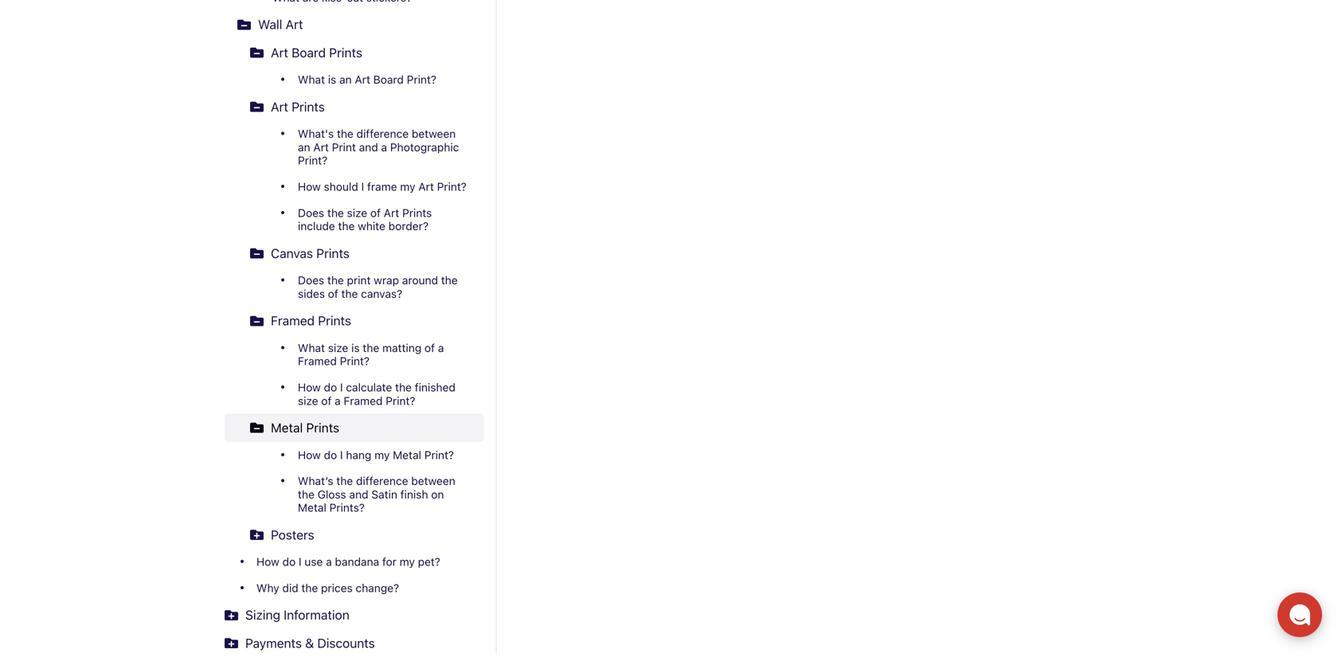 Task type: describe. For each thing, give the bounding box(es) containing it.
do for use
[[283, 556, 296, 569]]

prints for framed prints
[[318, 313, 351, 328]]

how do i hang my metal print?
[[298, 449, 454, 462]]

print? up on at the bottom left
[[425, 449, 454, 462]]

posters
[[271, 528, 315, 543]]

did
[[282, 582, 299, 595]]

posters link
[[225, 521, 484, 549]]

difference for and
[[357, 127, 409, 140]]

discounts
[[318, 636, 375, 651]]

what's
[[298, 475, 334, 488]]

art down the photographic
[[419, 180, 434, 193]]

the down print
[[342, 287, 358, 300]]

why did the prices change?
[[257, 582, 399, 595]]

print? down the photographic
[[437, 180, 467, 193]]

2 vertical spatial my
[[400, 556, 415, 569]]

what is an art board print? link
[[250, 67, 484, 93]]

what's
[[298, 127, 334, 140]]

an inside 'what is an art board print?' link
[[340, 73, 352, 86]]

do for hang
[[324, 449, 337, 462]]

print? inside what's the difference between an art print and a photographic print?
[[298, 154, 328, 167]]

art prints link
[[225, 93, 484, 121]]

art inside does the size of art prints include the white border?
[[384, 206, 400, 219]]

art board prints link
[[225, 39, 484, 67]]

why
[[257, 582, 279, 595]]

finish
[[401, 488, 428, 501]]

finished
[[415, 381, 456, 394]]

print
[[347, 274, 371, 287]]

framed inside what size is the matting of a framed print?
[[298, 355, 337, 368]]

difference for satin
[[356, 475, 408, 488]]

prints for metal prints
[[306, 420, 340, 436]]

metal prints
[[271, 420, 340, 436]]

change?
[[356, 582, 399, 595]]

photographic
[[390, 141, 459, 154]]

sizing
[[245, 608, 280, 623]]

how do i hang my metal print? link
[[250, 442, 484, 468]]

the left white
[[338, 220, 355, 233]]

include
[[298, 220, 335, 233]]

the up include
[[328, 206, 344, 219]]

for
[[383, 556, 397, 569]]

art inside what's the difference between an art print and a photographic print?
[[314, 141, 329, 154]]

i for calculate
[[340, 381, 343, 394]]

of inside does the size of art prints include the white border?
[[371, 206, 381, 219]]

metal inside 'what's the difference between the gloss and satin finish on metal prints?'
[[298, 501, 327, 515]]

the right did
[[302, 582, 318, 595]]

my for art
[[400, 180, 416, 193]]

how do i use a bandana for my pet?
[[257, 556, 441, 569]]

what size is the matting of a framed print? link
[[250, 335, 484, 375]]

between for on
[[411, 475, 456, 488]]

does the size of art prints include the white border?
[[298, 206, 432, 233]]

the inside what size is the matting of a framed print?
[[363, 341, 380, 355]]

framed prints
[[271, 313, 351, 328]]

the up the gloss
[[337, 475, 353, 488]]

information
[[284, 608, 350, 623]]

the right 'around'
[[441, 274, 458, 287]]

framed inside how do i calculate the finished size of a framed print?
[[344, 394, 383, 407]]

prints?
[[330, 501, 365, 515]]

size inside does the size of art prints include the white border?
[[347, 206, 368, 219]]

of inside does the print wrap around the sides of the canvas?
[[328, 287, 339, 300]]

how should i frame my art print?
[[298, 180, 467, 193]]

payments
[[245, 636, 302, 651]]

does the print wrap around the sides of the canvas? link
[[250, 267, 484, 307]]

on
[[431, 488, 444, 501]]

how for how do i calculate the finished size of a framed print?
[[298, 381, 321, 394]]

wrap
[[374, 274, 399, 287]]

pet?
[[418, 556, 441, 569]]

sides
[[298, 287, 325, 300]]

i for hang
[[340, 449, 343, 462]]

hang
[[346, 449, 372, 462]]

open chat image
[[1290, 604, 1312, 626]]

canvas
[[271, 246, 313, 261]]

how do i calculate the finished size of a framed print? link
[[250, 375, 484, 414]]

sizing information link
[[199, 602, 484, 630]]

metal prints link
[[225, 414, 484, 442]]

canvas?
[[361, 287, 403, 300]]

the inside what's the difference between an art print and a photographic print?
[[337, 127, 354, 140]]

a inside how do i calculate the finished size of a framed print?
[[335, 394, 341, 407]]

frame
[[367, 180, 397, 193]]

art down wall art
[[271, 45, 288, 60]]

of inside what size is the matting of a framed print?
[[425, 341, 435, 355]]

canvas prints
[[271, 246, 350, 261]]

do for calculate
[[324, 381, 337, 394]]

metal inside how do i hang my metal print? link
[[393, 449, 422, 462]]

the down what's
[[298, 488, 315, 501]]

what size is the matting of a framed print?
[[298, 341, 444, 368]]

what for what is an art board print?
[[298, 73, 325, 86]]

does for does the size of art prints include the white border?
[[298, 206, 325, 219]]

white
[[358, 220, 386, 233]]

prints for art prints
[[292, 99, 325, 114]]

framed prints link
[[225, 307, 484, 335]]

my for metal
[[375, 449, 390, 462]]



Task type: locate. For each thing, give the bounding box(es) containing it.
wall art link
[[199, 11, 484, 39]]

0 vertical spatial size
[[347, 206, 368, 219]]

prints inside canvas prints link
[[317, 246, 350, 261]]

0 vertical spatial is
[[328, 73, 337, 86]]

0 vertical spatial what
[[298, 73, 325, 86]]

is down art board prints
[[328, 73, 337, 86]]

how should i frame my art print? link
[[250, 174, 484, 200]]

print? down calculate
[[386, 394, 416, 407]]

prints up how do i hang my metal print? link
[[306, 420, 340, 436]]

difference up satin
[[356, 475, 408, 488]]

1 vertical spatial does
[[298, 274, 325, 287]]

my right 'for'
[[400, 556, 415, 569]]

1 horizontal spatial board
[[374, 73, 404, 86]]

what's the difference between an art print and a photographic print? link
[[250, 121, 484, 174]]

1 difference from the top
[[357, 127, 409, 140]]

prints up what's
[[292, 99, 325, 114]]

how up why
[[257, 556, 280, 569]]

framed down framed prints
[[298, 355, 337, 368]]

prints up the 'border?'
[[403, 206, 432, 219]]

between for photographic
[[412, 127, 456, 140]]

prints inside does the size of art prints include the white border?
[[403, 206, 432, 219]]

does
[[298, 206, 325, 219], [298, 274, 325, 287]]

1 vertical spatial difference
[[356, 475, 408, 488]]

the left print
[[328, 274, 344, 287]]

a up how should i frame my art print?
[[381, 141, 387, 154]]

size inside how do i calculate the finished size of a framed print?
[[298, 394, 318, 407]]

how left should
[[298, 180, 321, 193]]

and inside 'what's the difference between the gloss and satin finish on metal prints?'
[[349, 488, 369, 501]]

is down framed prints link
[[352, 341, 360, 355]]

of up metal prints
[[321, 394, 332, 407]]

between up on at the bottom left
[[411, 475, 456, 488]]

metal inside metal prints link
[[271, 420, 303, 436]]

prints inside metal prints link
[[306, 420, 340, 436]]

between up the photographic
[[412, 127, 456, 140]]

what inside what size is the matting of a framed print?
[[298, 341, 325, 355]]

1 vertical spatial size
[[328, 341, 349, 355]]

1 vertical spatial my
[[375, 449, 390, 462]]

art down art board prints
[[271, 99, 288, 114]]

0 vertical spatial an
[[340, 73, 352, 86]]

2 what from the top
[[298, 341, 325, 355]]

a up metal prints link
[[335, 394, 341, 407]]

board
[[292, 45, 326, 60], [374, 73, 404, 86]]

0 vertical spatial between
[[412, 127, 456, 140]]

how for how do i hang my metal print?
[[298, 449, 321, 462]]

do left calculate
[[324, 381, 337, 394]]

is inside what size is the matting of a framed print?
[[352, 341, 360, 355]]

matting
[[383, 341, 422, 355]]

what for what size is the matting of a framed print?
[[298, 341, 325, 355]]

what's the difference between the gloss and satin finish on metal prints?
[[298, 475, 456, 515]]

2 vertical spatial framed
[[344, 394, 383, 407]]

prints for canvas prints
[[317, 246, 350, 261]]

size down framed prints link
[[328, 341, 349, 355]]

art down what's
[[314, 141, 329, 154]]

what down framed prints
[[298, 341, 325, 355]]

a inside what size is the matting of a framed print?
[[438, 341, 444, 355]]

difference inside what's the difference between an art print and a photographic print?
[[357, 127, 409, 140]]

0 vertical spatial my
[[400, 180, 416, 193]]

print? inside what size is the matting of a framed print?
[[340, 355, 370, 368]]

&
[[305, 636, 314, 651]]

difference
[[357, 127, 409, 140], [356, 475, 408, 488]]

0 vertical spatial framed
[[271, 313, 315, 328]]

and right the 'print'
[[359, 141, 378, 154]]

of
[[371, 206, 381, 219], [328, 287, 339, 300], [425, 341, 435, 355], [321, 394, 332, 407]]

and inside what's the difference between an art print and a photographic print?
[[359, 141, 378, 154]]

1 horizontal spatial an
[[340, 73, 352, 86]]

the up the 'print'
[[337, 127, 354, 140]]

1 vertical spatial an
[[298, 141, 310, 154]]

1 vertical spatial board
[[374, 73, 404, 86]]

size
[[347, 206, 368, 219], [328, 341, 349, 355], [298, 394, 318, 407]]

the
[[337, 127, 354, 140], [328, 206, 344, 219], [338, 220, 355, 233], [328, 274, 344, 287], [441, 274, 458, 287], [342, 287, 358, 300], [363, 341, 380, 355], [395, 381, 412, 394], [337, 475, 353, 488], [298, 488, 315, 501], [302, 582, 318, 595]]

border?
[[389, 220, 429, 233]]

metal up finish
[[393, 449, 422, 462]]

1 vertical spatial metal
[[393, 449, 422, 462]]

what is an art board print?
[[298, 73, 437, 86]]

an inside what's the difference between an art print and a photographic print?
[[298, 141, 310, 154]]

2 between from the top
[[411, 475, 456, 488]]

satin
[[372, 488, 398, 501]]

why did the prices change? link
[[199, 575, 484, 602]]

board down art board prints link
[[374, 73, 404, 86]]

between inside 'what's the difference between the gloss and satin finish on metal prints?'
[[411, 475, 456, 488]]

does inside does the print wrap around the sides of the canvas?
[[298, 274, 325, 287]]

how up metal prints
[[298, 381, 321, 394]]

between
[[412, 127, 456, 140], [411, 475, 456, 488]]

i left calculate
[[340, 381, 343, 394]]

an down what's
[[298, 141, 310, 154]]

metal up what's
[[271, 420, 303, 436]]

prints
[[329, 45, 363, 60], [292, 99, 325, 114], [403, 206, 432, 219], [317, 246, 350, 261], [318, 313, 351, 328], [306, 420, 340, 436]]

0 vertical spatial does
[[298, 206, 325, 219]]

the inside how do i calculate the finished size of a framed print?
[[395, 381, 412, 394]]

how do i use a bandana for my pet? link
[[199, 549, 484, 575]]

i
[[362, 180, 364, 193], [340, 381, 343, 394], [340, 449, 343, 462], [299, 556, 302, 569]]

2 difference from the top
[[356, 475, 408, 488]]

1 vertical spatial is
[[352, 341, 360, 355]]

an
[[340, 73, 352, 86], [298, 141, 310, 154]]

does inside does the size of art prints include the white border?
[[298, 206, 325, 219]]

does the print wrap around the sides of the canvas?
[[298, 274, 458, 300]]

sizing information
[[245, 608, 350, 623]]

2 vertical spatial metal
[[298, 501, 327, 515]]

i left frame
[[362, 180, 364, 193]]

prints inside art prints link
[[292, 99, 325, 114]]

i for frame
[[362, 180, 364, 193]]

do inside how do i calculate the finished size of a framed print?
[[324, 381, 337, 394]]

a right matting
[[438, 341, 444, 355]]

art right wall at the top left of page
[[286, 17, 303, 32]]

print? down what's
[[298, 154, 328, 167]]

2 vertical spatial do
[[283, 556, 296, 569]]

does up sides on the top of page
[[298, 274, 325, 287]]

prints down wall art link
[[329, 45, 363, 60]]

what down art board prints
[[298, 73, 325, 86]]

print?
[[407, 73, 437, 86], [298, 154, 328, 167], [437, 180, 467, 193], [340, 355, 370, 368], [386, 394, 416, 407], [425, 449, 454, 462]]

1 between from the top
[[412, 127, 456, 140]]

0 vertical spatial do
[[324, 381, 337, 394]]

how
[[298, 180, 321, 193], [298, 381, 321, 394], [298, 449, 321, 462], [257, 556, 280, 569]]

metal down the gloss
[[298, 501, 327, 515]]

of right sides on the top of page
[[328, 287, 339, 300]]

2 vertical spatial size
[[298, 394, 318, 407]]

the left finished
[[395, 381, 412, 394]]

0 horizontal spatial an
[[298, 141, 310, 154]]

does up include
[[298, 206, 325, 219]]

wall
[[258, 17, 282, 32]]

do left hang
[[324, 449, 337, 462]]

gloss
[[318, 488, 346, 501]]

size up metal prints
[[298, 394, 318, 407]]

i left hang
[[340, 449, 343, 462]]

prices
[[321, 582, 353, 595]]

size inside what size is the matting of a framed print?
[[328, 341, 349, 355]]

i inside how do i calculate the finished size of a framed print?
[[340, 381, 343, 394]]

art up the 'border?'
[[384, 206, 400, 219]]

print? up calculate
[[340, 355, 370, 368]]

my right frame
[[400, 180, 416, 193]]

metal
[[271, 420, 303, 436], [393, 449, 422, 462], [298, 501, 327, 515]]

what's the difference between the gloss and satin finish on metal prints? link
[[250, 468, 484, 521]]

1 what from the top
[[298, 73, 325, 86]]

prints inside framed prints link
[[318, 313, 351, 328]]

framed
[[271, 313, 315, 328], [298, 355, 337, 368], [344, 394, 383, 407]]

0 vertical spatial board
[[292, 45, 326, 60]]

i left use
[[299, 556, 302, 569]]

a right use
[[326, 556, 332, 569]]

size up white
[[347, 206, 368, 219]]

my
[[400, 180, 416, 193], [375, 449, 390, 462], [400, 556, 415, 569]]

between inside what's the difference between an art print and a photographic print?
[[412, 127, 456, 140]]

calculate
[[346, 381, 392, 394]]

should
[[324, 180, 358, 193]]

does for does the print wrap around the sides of the canvas?
[[298, 274, 325, 287]]

of up white
[[371, 206, 381, 219]]

a inside what's the difference between an art print and a photographic print?
[[381, 141, 387, 154]]

board down wall art
[[292, 45, 326, 60]]

print
[[332, 141, 356, 154]]

of right matting
[[425, 341, 435, 355]]

what's the difference between an art print and a photographic print?
[[298, 127, 459, 167]]

and up prints?
[[349, 488, 369, 501]]

art board prints
[[271, 45, 363, 60]]

is
[[328, 73, 337, 86], [352, 341, 360, 355]]

framed down calculate
[[344, 394, 383, 407]]

an down art board prints link
[[340, 73, 352, 86]]

prints down sides on the top of page
[[318, 313, 351, 328]]

1 vertical spatial framed
[[298, 355, 337, 368]]

payments & discounts link
[[199, 630, 484, 654]]

do
[[324, 381, 337, 394], [324, 449, 337, 462], [283, 556, 296, 569]]

what
[[298, 73, 325, 86], [298, 341, 325, 355]]

art down art board prints link
[[355, 73, 371, 86]]

2 does from the top
[[298, 274, 325, 287]]

i for use
[[299, 556, 302, 569]]

of inside how do i calculate the finished size of a framed print?
[[321, 394, 332, 407]]

0 horizontal spatial is
[[328, 73, 337, 86]]

a
[[381, 141, 387, 154], [438, 341, 444, 355], [335, 394, 341, 407], [326, 556, 332, 569]]

1 vertical spatial and
[[349, 488, 369, 501]]

print? inside how do i calculate the finished size of a framed print?
[[386, 394, 416, 407]]

1 horizontal spatial is
[[352, 341, 360, 355]]

how for how should i frame my art print?
[[298, 180, 321, 193]]

0 horizontal spatial board
[[292, 45, 326, 60]]

1 vertical spatial what
[[298, 341, 325, 355]]

how up what's
[[298, 449, 321, 462]]

my right hang
[[375, 449, 390, 462]]

use
[[305, 556, 323, 569]]

how do i calculate the finished size of a framed print?
[[298, 381, 456, 407]]

bandana
[[335, 556, 379, 569]]

how for how do i use a bandana for my pet?
[[257, 556, 280, 569]]

does the size of art prints include the white border? link
[[250, 200, 484, 239]]

prints down include
[[317, 246, 350, 261]]

difference inside 'what's the difference between the gloss and satin finish on metal prints?'
[[356, 475, 408, 488]]

print? up the photographic
[[407, 73, 437, 86]]

art
[[286, 17, 303, 32], [271, 45, 288, 60], [355, 73, 371, 86], [271, 99, 288, 114], [314, 141, 329, 154], [419, 180, 434, 193], [384, 206, 400, 219]]

the left matting
[[363, 341, 380, 355]]

1 vertical spatial between
[[411, 475, 456, 488]]

canvas prints link
[[225, 239, 484, 267]]

0 vertical spatial and
[[359, 141, 378, 154]]

payments & discounts
[[245, 636, 375, 651]]

around
[[402, 274, 438, 287]]

0 vertical spatial metal
[[271, 420, 303, 436]]

how inside how do i calculate the finished size of a framed print?
[[298, 381, 321, 394]]

1 vertical spatial do
[[324, 449, 337, 462]]

0 vertical spatial difference
[[357, 127, 409, 140]]

art prints
[[271, 99, 325, 114]]

difference down art prints link
[[357, 127, 409, 140]]

framed down sides on the top of page
[[271, 313, 315, 328]]

do left use
[[283, 556, 296, 569]]

and
[[359, 141, 378, 154], [349, 488, 369, 501]]

1 does from the top
[[298, 206, 325, 219]]

a inside how do i use a bandana for my pet? link
[[326, 556, 332, 569]]

wall art
[[258, 17, 303, 32]]

prints inside art board prints link
[[329, 45, 363, 60]]



Task type: vqa. For each thing, say whether or not it's contained in the screenshot.
Information
yes



